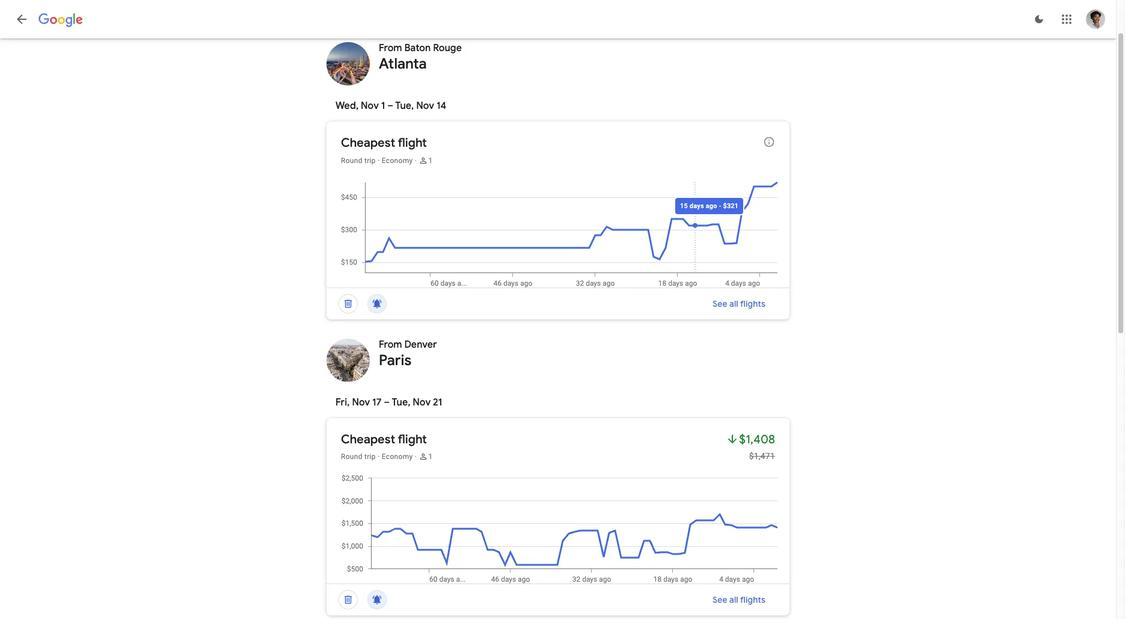 Task type: locate. For each thing, give the bounding box(es) containing it.
flight down wed, nov 1 – tue, nov 14
[[398, 135, 427, 150]]

1 vertical spatial see all flights
[[713, 594, 766, 605]]

2 cheapest from the top
[[341, 432, 395, 447]]

1 vertical spatial round trip economy
[[341, 452, 413, 461]]

1 flight from the top
[[398, 135, 427, 150]]

1 vertical spatial trip
[[365, 452, 376, 461]]

15
[[680, 202, 688, 210]]

see all flights
[[713, 298, 766, 309], [713, 594, 766, 605]]

all
[[730, 298, 739, 309], [730, 594, 739, 605]]

1 vertical spatial cheapest flight
[[341, 432, 427, 447]]

flight
[[398, 135, 427, 150], [398, 432, 427, 447]]

see all flights for paris
[[713, 594, 766, 605]]

0 vertical spatial economy
[[382, 156, 413, 165]]

fri,
[[336, 396, 350, 409]]

disable email notifications for solution, round trip from denver to paris.fri, nov 17 – tue, nov 21 image
[[363, 585, 392, 614]]

0 vertical spatial see
[[713, 298, 728, 309]]

cheapest
[[341, 135, 395, 150], [341, 432, 395, 447]]

0 vertical spatial cheapest flight
[[341, 135, 427, 150]]

more info element
[[764, 136, 776, 151]]

0 vertical spatial flights
[[741, 298, 766, 309]]

all for paris
[[730, 594, 739, 605]]

round trip economy
[[341, 156, 413, 165], [341, 452, 413, 461]]

2 cheapest flight from the top
[[341, 432, 427, 447]]

1 price history graph application from the top
[[336, 177, 790, 288]]

– right 17
[[384, 396, 390, 409]]

1 vertical spatial flights
[[741, 594, 766, 605]]

from denver paris
[[379, 339, 437, 369]]

0 vertical spatial tue,
[[395, 100, 414, 112]]

1 trip from the top
[[365, 156, 376, 165]]

1 flights from the top
[[741, 298, 766, 309]]

2 round trip economy from the top
[[341, 452, 413, 461]]

1 vertical spatial round
[[341, 452, 363, 461]]

1 vertical spatial tue,
[[392, 396, 411, 409]]

0 vertical spatial flight
[[398, 135, 427, 150]]

tue, right 17
[[392, 396, 411, 409]]

cheapest flight down fri, nov 17 – tue, nov 21
[[341, 432, 427, 447]]

from up paris
[[379, 339, 402, 351]]

from up the atlanta
[[379, 42, 402, 54]]

0 vertical spatial from
[[379, 42, 402, 54]]

from for paris
[[379, 339, 402, 351]]

1
[[381, 100, 385, 112], [429, 156, 433, 165], [429, 452, 433, 461]]

cheapest down wed,
[[341, 135, 395, 150]]

– right wed,
[[388, 100, 394, 112]]

1 vertical spatial –
[[384, 396, 390, 409]]

flights
[[741, 298, 766, 309], [741, 594, 766, 605]]

round trip economy left 1 passenger text box
[[341, 452, 413, 461]]

change appearance image
[[1025, 5, 1054, 34]]

17
[[372, 396, 382, 409]]

1 from from the top
[[379, 42, 402, 54]]

round down wed,
[[341, 156, 363, 165]]

1 vertical spatial price history graph application
[[336, 474, 790, 584]]

1 vertical spatial 1
[[429, 156, 433, 165]]

price history graph application
[[336, 177, 790, 288], [336, 474, 790, 584]]

0 vertical spatial round
[[341, 156, 363, 165]]

2 see all flights from the top
[[713, 594, 766, 605]]

– for atlanta
[[388, 100, 394, 112]]

1 vertical spatial cheapest
[[341, 432, 395, 447]]

2 trip from the top
[[365, 452, 376, 461]]

1 vertical spatial price history graph image
[[336, 474, 790, 584]]

go back image
[[14, 12, 29, 26]]

trip down 17
[[365, 452, 376, 461]]

2 from from the top
[[379, 339, 402, 351]]

remove saved flight, round trip from denver to paris.fri, nov 17 – tue, nov 21 image
[[334, 585, 363, 614]]

from inside from denver paris
[[379, 339, 402, 351]]

1 cheapest flight from the top
[[341, 135, 427, 150]]

1 cheapest from the top
[[341, 135, 395, 150]]

round
[[341, 156, 363, 165], [341, 452, 363, 461]]

0 vertical spatial see all flights
[[713, 298, 766, 309]]

1 all from the top
[[730, 298, 739, 309]]

2 flights from the top
[[741, 594, 766, 605]]

from inside from baton rouge atlanta
[[379, 42, 402, 54]]

2 vertical spatial 1
[[429, 452, 433, 461]]

price history graph image
[[336, 177, 790, 288], [336, 474, 790, 584]]

2 price history graph application from the top
[[336, 474, 790, 584]]

1 round trip economy from the top
[[341, 156, 413, 165]]

from
[[379, 42, 402, 54], [379, 339, 402, 351]]

cheapest flight
[[341, 135, 427, 150], [341, 432, 427, 447]]

1 vertical spatial from
[[379, 339, 402, 351]]

tue, left the 14
[[395, 100, 414, 112]]

baton
[[405, 42, 431, 54]]

0 vertical spatial cheapest
[[341, 135, 395, 150]]

$1,471
[[750, 451, 776, 461]]

wed,
[[336, 100, 359, 112]]

–
[[388, 100, 394, 112], [384, 396, 390, 409]]

1 vertical spatial flight
[[398, 432, 427, 447]]

2 price history graph image from the top
[[336, 474, 790, 584]]

trip
[[365, 156, 376, 165], [365, 452, 376, 461]]

economy left 1 passenger text field
[[382, 156, 413, 165]]

0 vertical spatial price history graph application
[[336, 177, 790, 288]]

2 all from the top
[[730, 594, 739, 605]]

1 vertical spatial economy
[[382, 452, 413, 461]]

2 economy from the top
[[382, 452, 413, 461]]

cheapest for atlanta
[[341, 135, 395, 150]]

14
[[437, 100, 447, 112]]

wed, nov 1 – tue, nov 14
[[336, 100, 447, 112]]

from for atlanta
[[379, 42, 402, 54]]

1 round from the top
[[341, 156, 363, 165]]

1 see all flights from the top
[[713, 298, 766, 309]]

0 vertical spatial trip
[[365, 156, 376, 165]]

2 see from the top
[[713, 594, 728, 605]]

cheapest down 17
[[341, 432, 395, 447]]

1 economy from the top
[[382, 156, 413, 165]]

cheapest flight down wed, nov 1 – tue, nov 14
[[341, 135, 427, 150]]

0 vertical spatial all
[[730, 298, 739, 309]]

0 vertical spatial price history graph image
[[336, 177, 790, 288]]

rouge
[[433, 42, 462, 54]]

round trip economy left 1 passenger text field
[[341, 156, 413, 165]]

ago
[[706, 202, 718, 210]]

2 flight from the top
[[398, 432, 427, 447]]

1 passenger text field
[[429, 452, 433, 461]]

tue,
[[395, 100, 414, 112], [392, 396, 411, 409]]

flight down fri, nov 17 – tue, nov 21
[[398, 432, 427, 447]]

see for paris
[[713, 594, 728, 605]]

1 vertical spatial all
[[730, 594, 739, 605]]

1 see from the top
[[713, 298, 728, 309]]

trip down wed, nov 1 – tue, nov 14
[[365, 156, 376, 165]]

round down fri,
[[341, 452, 363, 461]]

1 price history graph image from the top
[[336, 177, 790, 288]]

flight for paris
[[398, 432, 427, 447]]

nov
[[361, 100, 379, 112], [416, 100, 434, 112], [352, 396, 370, 409], [413, 396, 431, 409]]

1 vertical spatial see
[[713, 594, 728, 605]]

flights for rouge
[[741, 298, 766, 309]]

denver
[[405, 339, 437, 351]]

0 vertical spatial –
[[388, 100, 394, 112]]

2 round from the top
[[341, 452, 363, 461]]

see
[[713, 298, 728, 309], [713, 594, 728, 605]]

economy
[[382, 156, 413, 165], [382, 452, 413, 461]]

all for rouge
[[730, 298, 739, 309]]

-
[[719, 202, 722, 210]]

0 vertical spatial round trip economy
[[341, 156, 413, 165]]

1 for 1 passenger text field
[[429, 156, 433, 165]]

economy left 1 passenger text box
[[382, 452, 413, 461]]



Task type: describe. For each thing, give the bounding box(es) containing it.
trip for 1 passenger text field
[[365, 156, 376, 165]]

1408 US dollars text field
[[740, 432, 776, 447]]

see all flights for rouge
[[713, 298, 766, 309]]

see for rouge
[[713, 298, 728, 309]]

$321
[[723, 202, 739, 210]]

1 for 1 passenger text box
[[429, 452, 433, 461]]

economy for 1 passenger text box
[[382, 452, 413, 461]]

1471 US dollars text field
[[750, 451, 776, 461]]

21
[[433, 396, 442, 409]]

price history graph image for paris
[[336, 474, 790, 584]]

flight for atlanta
[[398, 135, 427, 150]]

cheapest flight for atlanta
[[341, 135, 427, 150]]

tue, for paris
[[392, 396, 411, 409]]

days
[[690, 202, 704, 210]]

round for 1 passenger text box
[[341, 452, 363, 461]]

paris
[[379, 351, 412, 369]]

nov left the 14
[[416, 100, 434, 112]]

round trip economy for 1 passenger text field
[[341, 156, 413, 165]]

cheapest for paris
[[341, 432, 395, 447]]

from baton rouge atlanta
[[379, 42, 462, 73]]

flights for paris
[[741, 594, 766, 605]]

atlanta
[[379, 55, 427, 73]]

disable email notifications for solution, round trip from baton rouge to atlanta.wed, nov 1 – tue, nov 14 image
[[363, 289, 392, 318]]

cheapest flight for paris
[[341, 432, 427, 447]]

more info image
[[764, 136, 776, 148]]

– for paris
[[384, 396, 390, 409]]

nov left 21
[[413, 396, 431, 409]]

round for 1 passenger text field
[[341, 156, 363, 165]]

fri, nov 17 – tue, nov 21
[[336, 396, 442, 409]]

1 passenger text field
[[429, 156, 433, 165]]

remove saved flight, round trip from baton rouge to atlanta.wed, nov 1 – tue, nov 14 image
[[334, 289, 363, 318]]

price history graph application for paris
[[336, 474, 790, 584]]

$1,408
[[740, 432, 776, 447]]

price history graph image for rouge
[[336, 177, 790, 288]]

nov right wed,
[[361, 100, 379, 112]]

nov left 17
[[352, 396, 370, 409]]

0 vertical spatial 1
[[381, 100, 385, 112]]

price history graph application for rouge
[[336, 177, 790, 288]]

15 days ago - $321
[[680, 202, 739, 210]]

economy for 1 passenger text field
[[382, 156, 413, 165]]

round trip economy for 1 passenger text box
[[341, 452, 413, 461]]

trip for 1 passenger text box
[[365, 452, 376, 461]]

tue, for atlanta
[[395, 100, 414, 112]]



Task type: vqa. For each thing, say whether or not it's contained in the screenshot.
the rightmost +
no



